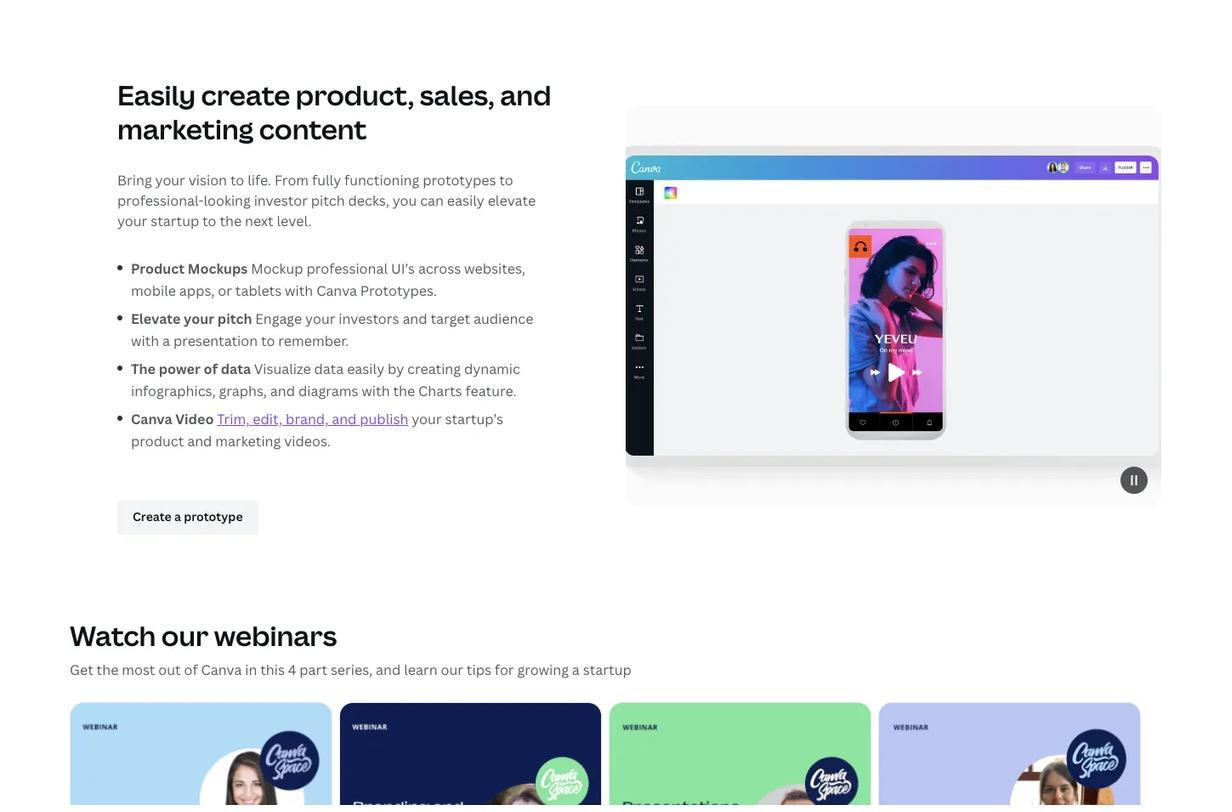 Task type: locate. For each thing, give the bounding box(es) containing it.
fully
[[312, 171, 341, 190]]

and left "learn"
[[376, 660, 401, 679]]

investor
[[254, 191, 308, 210]]

1 horizontal spatial pitch
[[311, 191, 345, 210]]

0 horizontal spatial easily
[[347, 360, 384, 379]]

of
[[204, 360, 218, 379], [184, 660, 198, 679]]

0 vertical spatial startup
[[151, 212, 199, 230]]

webinars
[[214, 617, 337, 654]]

2 horizontal spatial the
[[393, 382, 415, 400]]

marketing down trim,
[[215, 432, 281, 451]]

startup
[[151, 212, 199, 230], [583, 660, 632, 679]]

your up presentation
[[184, 310, 214, 328]]

publish
[[360, 410, 408, 429]]

1 horizontal spatial with
[[285, 281, 313, 300]]

to
[[230, 171, 244, 190], [499, 171, 513, 190], [202, 212, 216, 230], [261, 331, 275, 350]]

of down presentation
[[204, 360, 218, 379]]

0 vertical spatial easily
[[447, 191, 485, 210]]

0 vertical spatial the
[[220, 212, 242, 230]]

0 vertical spatial a
[[162, 331, 170, 350]]

1 vertical spatial with
[[131, 331, 159, 350]]

your up remember.
[[305, 310, 335, 328]]

0 vertical spatial our
[[161, 617, 209, 654]]

the inside bring your vision to life. from fully functioning prototypes to professional-looking investor pitch decks, you can easily elevate your startup to the next level.
[[220, 212, 242, 230]]

and inside engage your investors and target audience with a presentation to remember.
[[403, 310, 427, 328]]

feature.
[[465, 382, 517, 400]]

4
[[288, 660, 296, 679]]

canva up product
[[131, 410, 172, 429]]

1 horizontal spatial a
[[572, 660, 580, 679]]

to down engage
[[261, 331, 275, 350]]

1 horizontal spatial the
[[220, 212, 242, 230]]

decks,
[[348, 191, 389, 210]]

the
[[131, 360, 156, 379]]

easily
[[117, 76, 196, 113]]

1 data from the left
[[221, 360, 251, 379]]

with down mockup
[[285, 281, 313, 300]]

startup right growing
[[583, 660, 632, 679]]

level.
[[277, 212, 312, 230]]

your inside engage your investors and target audience with a presentation to remember.
[[305, 310, 335, 328]]

learn
[[404, 660, 438, 679]]

with
[[285, 281, 313, 300], [131, 331, 159, 350], [362, 382, 390, 400]]

1 vertical spatial startup
[[583, 660, 632, 679]]

1 horizontal spatial canva
[[201, 660, 242, 679]]

1 vertical spatial the
[[393, 382, 415, 400]]

watch
[[70, 617, 156, 654]]

and inside 'visualize data easily by creating dynamic infographics, graphs, and diagrams with the charts feature.'
[[270, 382, 295, 400]]

a
[[162, 331, 170, 350], [572, 660, 580, 679]]

infographics,
[[131, 382, 216, 400]]

and right sales,
[[500, 76, 551, 113]]

2 vertical spatial the
[[97, 660, 119, 679]]

0 horizontal spatial data
[[221, 360, 251, 379]]

engage your investors and target audience with a presentation to remember.
[[131, 310, 534, 350]]

elevate your pitch
[[131, 310, 255, 328]]

easily left by
[[347, 360, 384, 379]]

1 vertical spatial pitch
[[218, 310, 252, 328]]

canva left in
[[201, 660, 242, 679]]

of right out at the bottom left of the page
[[184, 660, 198, 679]]

easily
[[447, 191, 485, 210], [347, 360, 384, 379]]

pitch up presentation
[[218, 310, 252, 328]]

a right growing
[[572, 660, 580, 679]]

marketing
[[117, 110, 254, 147], [215, 432, 281, 451]]

investors
[[339, 310, 399, 328]]

and down prototypes.
[[403, 310, 427, 328]]

0 horizontal spatial the
[[97, 660, 119, 679]]

1 vertical spatial easily
[[347, 360, 384, 379]]

and down video in the bottom of the page
[[187, 432, 212, 451]]

1 vertical spatial marketing
[[215, 432, 281, 451]]

pitch down the fully
[[311, 191, 345, 210]]

our left tips
[[441, 660, 463, 679]]

mobile
[[131, 281, 176, 300]]

our
[[161, 617, 209, 654], [441, 660, 463, 679]]

or
[[218, 281, 232, 300]]

to up 'elevate'
[[499, 171, 513, 190]]

1 vertical spatial our
[[441, 660, 463, 679]]

1 horizontal spatial startup
[[583, 660, 632, 679]]

your down charts
[[412, 410, 442, 429]]

0 horizontal spatial startup
[[151, 212, 199, 230]]

content
[[259, 110, 367, 147]]

1 horizontal spatial of
[[204, 360, 218, 379]]

data
[[221, 360, 251, 379], [314, 360, 344, 379]]

2 horizontal spatial canva
[[316, 281, 357, 300]]

your
[[155, 171, 185, 190], [117, 212, 147, 230], [184, 310, 214, 328], [305, 310, 335, 328], [412, 410, 442, 429]]

get
[[70, 660, 93, 679]]

the down by
[[393, 382, 415, 400]]

easily create product, sales, and marketing content
[[117, 76, 551, 147]]

a down elevate
[[162, 331, 170, 350]]

0 vertical spatial canva
[[316, 281, 357, 300]]

the right get
[[97, 660, 119, 679]]

and inside watch our webinars get the most out of canva in this 4 part series, and learn our tips for growing a startup
[[376, 660, 401, 679]]

professional-
[[117, 191, 204, 210]]

startup's
[[445, 410, 503, 429]]

professional
[[306, 259, 388, 278]]

easily down prototypes
[[447, 191, 485, 210]]

2 vertical spatial canva
[[201, 660, 242, 679]]

life.
[[248, 171, 271, 190]]

canva
[[316, 281, 357, 300], [131, 410, 172, 429], [201, 660, 242, 679]]

0 horizontal spatial of
[[184, 660, 198, 679]]

data up diagrams
[[314, 360, 344, 379]]

with down elevate
[[131, 331, 159, 350]]

canva down professional
[[316, 281, 357, 300]]

power
[[159, 360, 201, 379]]

websites,
[[464, 259, 525, 278]]

0 vertical spatial with
[[285, 281, 313, 300]]

pitch
[[311, 191, 345, 210], [218, 310, 252, 328]]

your startup's product and marketing videos.
[[131, 410, 503, 451]]

0 vertical spatial pitch
[[311, 191, 345, 210]]

2 vertical spatial with
[[362, 382, 390, 400]]

marketing up vision
[[117, 110, 254, 147]]

0 vertical spatial marketing
[[117, 110, 254, 147]]

your down professional-
[[117, 212, 147, 230]]

edit,
[[253, 410, 283, 429]]

looking
[[204, 191, 251, 210]]

ui's
[[391, 259, 415, 278]]

0 horizontal spatial with
[[131, 331, 159, 350]]

tips
[[467, 660, 491, 679]]

1 vertical spatial a
[[572, 660, 580, 679]]

functioning
[[344, 171, 420, 190]]

the
[[220, 212, 242, 230], [393, 382, 415, 400], [97, 660, 119, 679]]

data up graphs,
[[221, 360, 251, 379]]

1 horizontal spatial our
[[441, 660, 463, 679]]

product
[[131, 259, 185, 278]]

2 horizontal spatial with
[[362, 382, 390, 400]]

startup inside bring your vision to life. from fully functioning prototypes to professional-looking investor pitch decks, you can easily elevate your startup to the next level.
[[151, 212, 199, 230]]

creating
[[407, 360, 461, 379]]

0 horizontal spatial our
[[161, 617, 209, 654]]

of inside watch our webinars get the most out of canva in this 4 part series, and learn our tips for growing a startup
[[184, 660, 198, 679]]

startup down professional-
[[151, 212, 199, 230]]

mockup professional ui's across websites, mobile apps, or tablets with canva prototypes.
[[131, 259, 525, 300]]

easily inside bring your vision to life. from fully functioning prototypes to professional-looking investor pitch decks, you can easily elevate your startup to the next level.
[[447, 191, 485, 210]]

presentation
[[173, 331, 258, 350]]

and
[[500, 76, 551, 113], [403, 310, 427, 328], [270, 382, 295, 400], [332, 410, 357, 429], [187, 432, 212, 451], [376, 660, 401, 679]]

you
[[393, 191, 417, 210]]

0 horizontal spatial canva
[[131, 410, 172, 429]]

elevate
[[488, 191, 536, 210]]

1 horizontal spatial easily
[[447, 191, 485, 210]]

2 data from the left
[[314, 360, 344, 379]]

mockups
[[188, 259, 248, 278]]

1 vertical spatial of
[[184, 660, 198, 679]]

and down visualize
[[270, 382, 295, 400]]

your up professional-
[[155, 171, 185, 190]]

marketing inside easily create product, sales, and marketing content
[[117, 110, 254, 147]]

1 horizontal spatial data
[[314, 360, 344, 379]]

the down looking
[[220, 212, 242, 230]]

our up out at the bottom left of the page
[[161, 617, 209, 654]]

with down by
[[362, 382, 390, 400]]

0 horizontal spatial a
[[162, 331, 170, 350]]



Task type: vqa. For each thing, say whether or not it's contained in the screenshot.
Collage minimalist trendy photo white neat save the date wedding invitation card
no



Task type: describe. For each thing, give the bounding box(es) containing it.
tablets
[[235, 281, 282, 300]]

create
[[201, 76, 290, 113]]

and down diagrams
[[332, 410, 357, 429]]

videos.
[[284, 432, 331, 451]]

the inside watch our webinars get the most out of canva in this 4 part series, and learn our tips for growing a startup
[[97, 660, 119, 679]]

0 horizontal spatial pitch
[[218, 310, 252, 328]]

with inside 'visualize data easily by creating dynamic infographics, graphs, and diagrams with the charts feature.'
[[362, 382, 390, 400]]

your inside "your startup's product and marketing videos."
[[412, 410, 442, 429]]

canva inside the mockup professional ui's across websites, mobile apps, or tablets with canva prototypes.
[[316, 281, 357, 300]]

diagrams
[[298, 382, 358, 400]]

visualize
[[254, 360, 311, 379]]

bring your vision to life. from fully functioning prototypes to professional-looking investor pitch decks, you can easily elevate your startup to the next level.
[[117, 171, 536, 230]]

graphs,
[[219, 382, 267, 400]]

1 vertical spatial canva
[[131, 410, 172, 429]]

this
[[260, 660, 285, 679]]

apps,
[[179, 281, 215, 300]]

watch our webinars get the most out of canva in this 4 part series, and learn our tips for growing a startup
[[70, 617, 632, 679]]

visualize data easily by creating dynamic infographics, graphs, and diagrams with the charts feature.
[[131, 360, 520, 400]]

elevate
[[131, 310, 181, 328]]

a inside engage your investors and target audience with a presentation to remember.
[[162, 331, 170, 350]]

marketing inside "your startup's product and marketing videos."
[[215, 432, 281, 451]]

canva video trim, edit, brand, and publish
[[131, 410, 408, 429]]

by
[[388, 360, 404, 379]]

with inside the mockup professional ui's across websites, mobile apps, or tablets with canva prototypes.
[[285, 281, 313, 300]]

mockup
[[251, 259, 303, 278]]

data inside 'visualize data easily by creating dynamic infographics, graphs, and diagrams with the charts feature.'
[[314, 360, 344, 379]]

across
[[418, 259, 461, 278]]

video
[[175, 410, 214, 429]]

the inside 'visualize data easily by creating dynamic infographics, graphs, and diagrams with the charts feature.'
[[393, 382, 415, 400]]

trim, edit, brand, and publish link
[[217, 410, 408, 429]]

canva inside watch our webinars get the most out of canva in this 4 part series, and learn our tips for growing a startup
[[201, 660, 242, 679]]

your for elevate
[[184, 310, 214, 328]]

brand,
[[286, 410, 329, 429]]

0 vertical spatial of
[[204, 360, 218, 379]]

charts
[[418, 382, 462, 400]]

your for bring
[[155, 171, 185, 190]]

pitch inside bring your vision to life. from fully functioning prototypes to professional-looking investor pitch decks, you can easily elevate your startup to the next level.
[[311, 191, 345, 210]]

can
[[420, 191, 444, 210]]

growing
[[517, 660, 569, 679]]

to inside engage your investors and target audience with a presentation to remember.
[[261, 331, 275, 350]]

from
[[275, 171, 309, 190]]

the power of data
[[131, 360, 254, 379]]

trim,
[[217, 410, 250, 429]]

prototypes.
[[360, 281, 437, 300]]

prototypes
[[423, 171, 496, 190]]

to left the life.
[[230, 171, 244, 190]]

series,
[[331, 660, 373, 679]]

startup inside watch our webinars get the most out of canva in this 4 part series, and learn our tips for growing a startup
[[583, 660, 632, 679]]

bring
[[117, 171, 152, 190]]

next
[[245, 212, 274, 230]]

with inside engage your investors and target audience with a presentation to remember.
[[131, 331, 159, 350]]

a inside watch our webinars get the most out of canva in this 4 part series, and learn our tips for growing a startup
[[572, 660, 580, 679]]

product,
[[296, 76, 414, 113]]

and inside "your startup's product and marketing videos."
[[187, 432, 212, 451]]

part
[[300, 660, 327, 679]]

sales,
[[420, 76, 495, 113]]

and inside easily create product, sales, and marketing content
[[500, 76, 551, 113]]

most
[[122, 660, 155, 679]]

vision
[[189, 171, 227, 190]]

out
[[158, 660, 181, 679]]

audience
[[474, 310, 534, 328]]

in
[[245, 660, 257, 679]]

easily inside 'visualize data easily by creating dynamic infographics, graphs, and diagrams with the charts feature.'
[[347, 360, 384, 379]]

target
[[431, 310, 470, 328]]

engage
[[255, 310, 302, 328]]

product mockups
[[131, 259, 248, 278]]

dynamic
[[464, 360, 520, 379]]

remember.
[[278, 331, 349, 350]]

to down looking
[[202, 212, 216, 230]]

for
[[495, 660, 514, 679]]

product
[[131, 432, 184, 451]]

your for engage
[[305, 310, 335, 328]]



